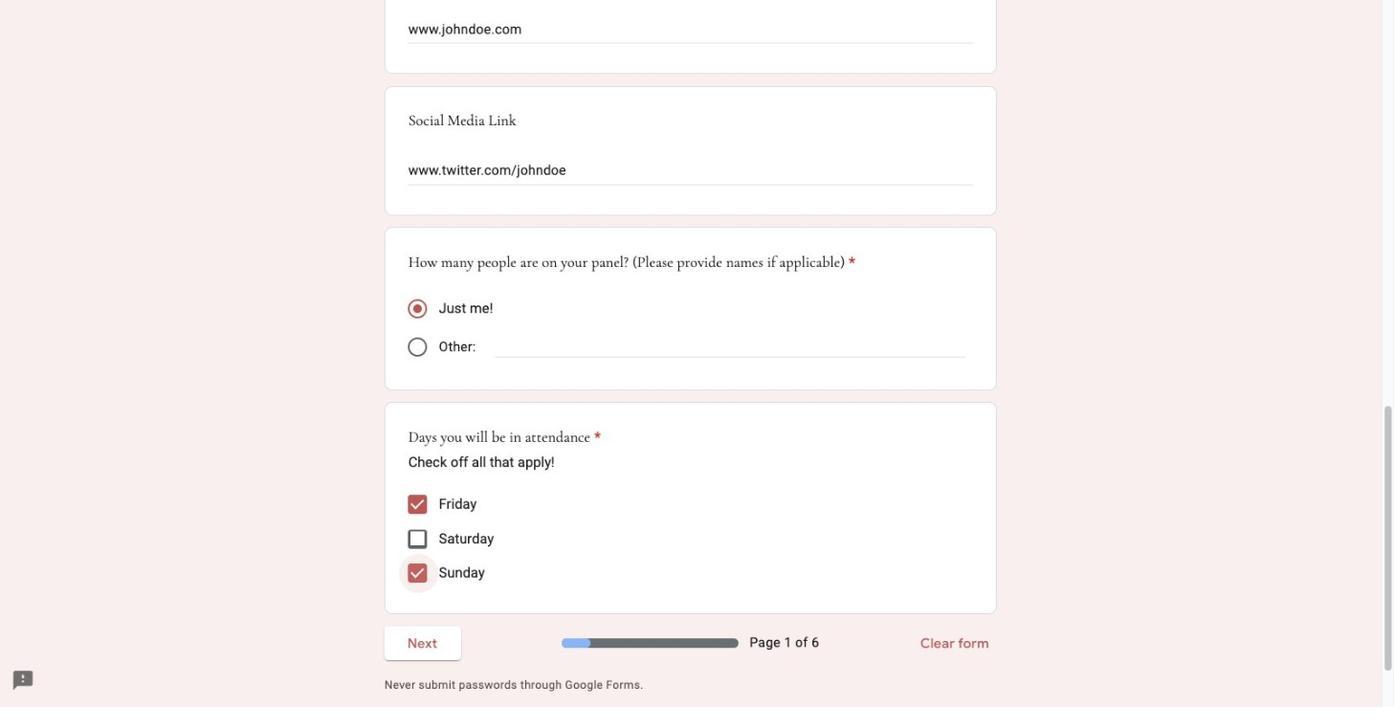 Task type: describe. For each thing, give the bounding box(es) containing it.
required question element for first heading from the bottom
[[591, 426, 601, 449]]

required question element for first heading from the top of the page
[[845, 251, 856, 274]]

just me! image
[[414, 304, 422, 313]]

Other response text field
[[495, 335, 966, 356]]

2 heading from the top
[[408, 426, 601, 449]]

1 heading from the top
[[408, 251, 856, 274]]

Your answer text field
[[408, 20, 973, 43]]

report a problem to google image
[[11, 669, 34, 692]]

Saturday checkbox
[[408, 529, 428, 549]]

Sunday checkbox
[[408, 564, 428, 583]]



Task type: locate. For each thing, give the bounding box(es) containing it.
list
[[385, 0, 997, 615], [408, 487, 973, 591]]

sunday image
[[408, 564, 428, 583]]

Just me! radio
[[408, 299, 428, 318]]

0 vertical spatial heading
[[408, 251, 856, 274]]

1 horizontal spatial required question element
[[845, 251, 856, 274]]

1 vertical spatial required question element
[[591, 426, 601, 449]]

required question element
[[845, 251, 856, 274], [591, 426, 601, 449]]

None radio
[[408, 338, 428, 357]]

friday image
[[408, 495, 428, 514]]

progress bar
[[562, 638, 738, 648]]

1 vertical spatial heading
[[408, 426, 601, 449]]

0 vertical spatial required question element
[[845, 251, 856, 274]]

heading
[[408, 251, 856, 274], [408, 426, 601, 449]]

Friday checkbox
[[408, 495, 428, 514]]

0 horizontal spatial required question element
[[591, 426, 601, 449]]

None text field
[[408, 161, 973, 184]]



Task type: vqa. For each thing, say whether or not it's contained in the screenshot.
Right Margin image
no



